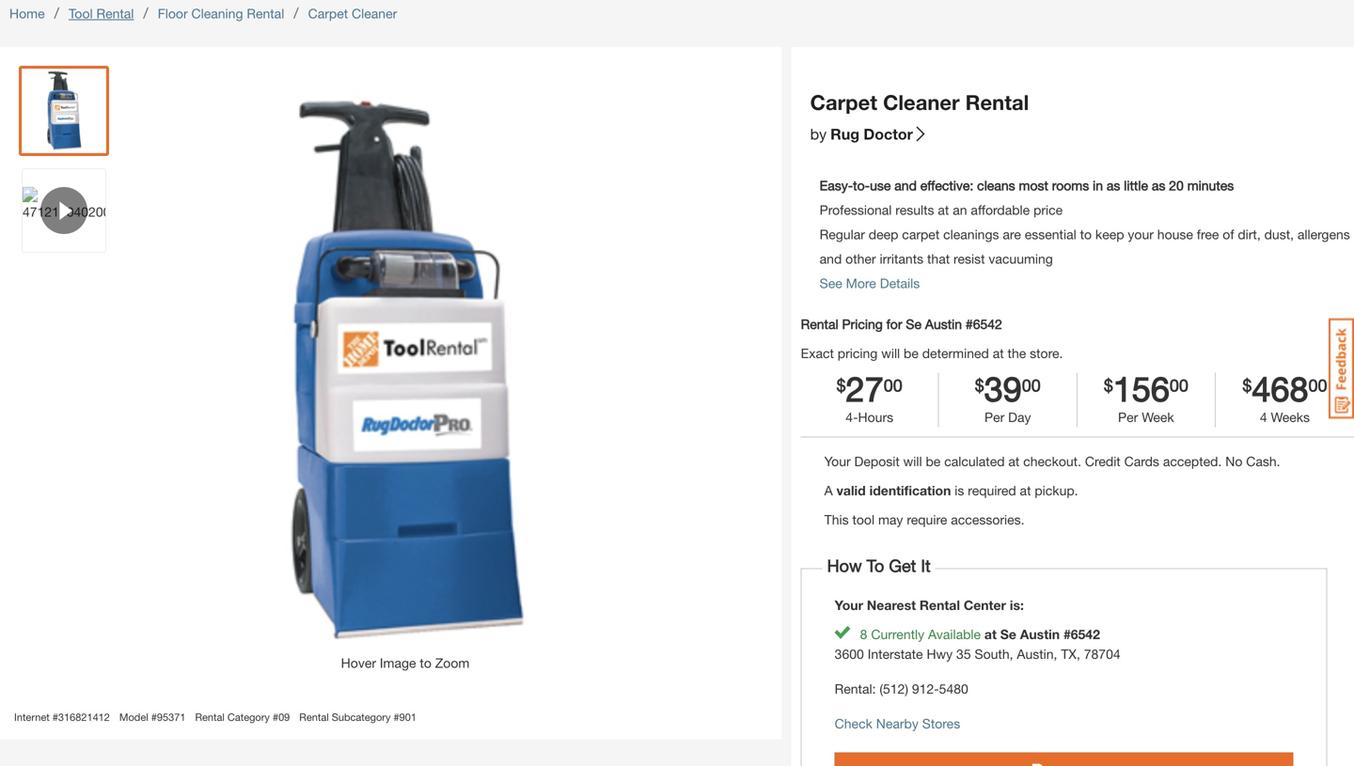 Task type: vqa. For each thing, say whether or not it's contained in the screenshot.


Task type: locate. For each thing, give the bounding box(es) containing it.
at left the
[[993, 346, 1004, 361]]

irritants
[[880, 251, 924, 267]]

carpet cleaner link
[[308, 6, 397, 21]]

calculated
[[944, 454, 1005, 469]]

1 horizontal spatial and
[[895, 178, 917, 193]]

, left 78704
[[1077, 647, 1080, 662]]

$ inside $ 468 00
[[1243, 375, 1252, 395]]

1 vertical spatial to
[[420, 655, 432, 671]]

and right use
[[895, 178, 917, 193]]

rental right 09 at the left bottom of page
[[299, 711, 329, 724]]

that
[[927, 251, 950, 267]]

468 dollars and 00 cents element
[[1216, 369, 1354, 409], [1252, 369, 1309, 409], [1243, 373, 1252, 405], [1309, 373, 1327, 405]]

1 horizontal spatial to
[[1080, 227, 1092, 242]]

3 00 from the left
[[1170, 375, 1189, 395]]

0 vertical spatial austin
[[925, 316, 962, 332]]

1 horizontal spatial carpet
[[810, 90, 877, 115]]

1 horizontal spatial ,
[[1054, 647, 1057, 662]]

2 per from the left
[[1118, 410, 1138, 425]]

00 inside $ 39 00
[[1022, 375, 1041, 395]]

use
[[870, 178, 891, 193]]

39 dollars and 00 cents element
[[939, 369, 1077, 409], [984, 369, 1022, 409], [975, 373, 984, 405], [1022, 373, 1041, 405]]

# up tx
[[1064, 627, 1071, 642]]

$ for 468
[[1243, 375, 1252, 395]]

pickup.
[[1035, 483, 1078, 499]]

0 vertical spatial be
[[904, 346, 919, 361]]

$
[[837, 375, 846, 395], [975, 375, 984, 395], [1104, 375, 1113, 395], [1243, 375, 1252, 395]]

tool rental
[[69, 6, 134, 21]]

pricing
[[838, 346, 878, 361]]

carpet cleaner rental
[[810, 90, 1029, 115]]

to left keep
[[1080, 227, 1092, 242]]

00 inside $ 468 00
[[1309, 375, 1327, 395]]

27 dollars and 00 cents element
[[801, 369, 938, 409], [846, 369, 884, 409], [837, 373, 846, 405], [884, 373, 903, 405]]

1 horizontal spatial as
[[1152, 178, 1166, 193]]

468 dollars and 00 cents element containing $
[[1243, 373, 1252, 405]]

,
[[1010, 647, 1013, 662], [1054, 647, 1057, 662], [1077, 647, 1080, 662]]

cleaner for carpet cleaner
[[352, 6, 397, 21]]

rental pricing for se austin # 6542
[[801, 316, 1002, 332]]

at for calculated
[[1008, 454, 1020, 469]]

cleans
[[977, 178, 1015, 193]]

as left 20
[[1152, 178, 1166, 193]]

will up identification
[[903, 454, 922, 469]]

# right subcategory
[[394, 711, 399, 724]]

4712140402001 image
[[23, 187, 105, 234]]

how
[[827, 556, 862, 576]]

hwy
[[927, 647, 953, 662]]

store.
[[1030, 346, 1063, 361]]

be for determined
[[904, 346, 919, 361]]

0 horizontal spatial and
[[820, 251, 842, 267]]

39
[[984, 369, 1022, 409]]

00 left feedback link image
[[1309, 375, 1327, 395]]

2 as from the left
[[1152, 178, 1166, 193]]

1 vertical spatial se
[[1000, 627, 1016, 642]]

this tool may require accessories.
[[824, 512, 1025, 528]]

se up south
[[1000, 627, 1016, 642]]

tool rental link
[[69, 6, 134, 21]]

# right model
[[151, 711, 157, 724]]

00 for 39
[[1022, 375, 1041, 395]]

1 horizontal spatial cleaner
[[883, 90, 960, 115]]

se inside 8 currently available at se austin # 6542 3600 interstate hwy 35 south , austin , tx , 78704
[[1000, 627, 1016, 642]]

cleaner for carpet cleaner rental
[[883, 90, 960, 115]]

1 vertical spatial 6542
[[1071, 627, 1100, 642]]

interstate
[[868, 647, 923, 662]]

will down for
[[881, 346, 900, 361]]

09
[[278, 711, 290, 724]]

be down rental pricing for se austin # 6542
[[904, 346, 919, 361]]

home link
[[9, 6, 45, 21]]

0 horizontal spatial as
[[1107, 178, 1120, 193]]

0 horizontal spatial will
[[881, 346, 900, 361]]

details
[[880, 276, 920, 291]]

identification
[[870, 483, 951, 499]]

hours
[[858, 410, 893, 425]]

per day
[[985, 410, 1031, 425]]

1 vertical spatial be
[[926, 454, 941, 469]]

and up see
[[820, 251, 842, 267]]

2 vertical spatial austin
[[1017, 647, 1054, 662]]

see more details link
[[820, 276, 920, 291]]

4-
[[846, 410, 858, 425]]

allergens
[[1298, 227, 1350, 242]]

78704
[[1084, 647, 1121, 662]]

0 vertical spatial and
[[895, 178, 917, 193]]

, left tx
[[1054, 647, 1057, 662]]

your
[[824, 454, 851, 469], [835, 598, 863, 613]]

be
[[904, 346, 919, 361], [926, 454, 941, 469]]

dirt,
[[1238, 227, 1261, 242]]

regular
[[820, 227, 865, 242]]

39 dollars and 00 cents element containing $
[[975, 373, 984, 405]]

internet
[[14, 711, 50, 724]]

fs cc rc carpetcleaner large 1 a.0 image
[[23, 70, 105, 152]]

essential
[[1025, 227, 1076, 242]]

to left "zoom"
[[420, 655, 432, 671]]

image
[[380, 655, 416, 671]]

4 $ from the left
[[1243, 375, 1252, 395]]

$ for 27
[[837, 375, 846, 395]]

at inside easy-to-use and effective: cleans most rooms in as little as 20 minutes professional results at an affordable price regular deep carpet cleanings are essential to keep your house free of dirt, dust, allergens and other irritants that resist vacuuming see more details
[[938, 202, 949, 218]]

nearest
[[867, 598, 916, 613]]

00 for 468
[[1309, 375, 1327, 395]]

floor cleaning rental
[[158, 6, 284, 21]]

1 vertical spatial carpet
[[810, 90, 877, 115]]

be for calculated
[[926, 454, 941, 469]]

feedback link image
[[1329, 318, 1354, 419]]

your for your nearest rental center is:
[[835, 598, 863, 613]]

0 vertical spatial 6542
[[973, 316, 1002, 332]]

3600
[[835, 647, 864, 662]]

6542 up determined at the right top
[[973, 316, 1002, 332]]

floor cleaning rental link
[[158, 6, 284, 21]]

00 inside "$ 27 00"
[[884, 375, 903, 395]]

your up 8
[[835, 598, 863, 613]]

and
[[895, 178, 917, 193], [820, 251, 842, 267]]

at left "pickup."
[[1020, 483, 1031, 499]]

require
[[907, 512, 947, 528]]

0 vertical spatial will
[[881, 346, 900, 361]]

1 horizontal spatial per
[[1118, 410, 1138, 425]]

1 horizontal spatial 6542
[[1071, 627, 1100, 642]]

how to get it
[[823, 556, 935, 576]]

00 for 156
[[1170, 375, 1189, 395]]

$ for 39
[[975, 375, 984, 395]]

0 vertical spatial your
[[824, 454, 851, 469]]

00 for 27
[[884, 375, 903, 395]]

00 inside $ 156 00
[[1170, 375, 1189, 395]]

0 horizontal spatial cleaner
[[352, 6, 397, 21]]

your up a
[[824, 454, 851, 469]]

carpet cleaner
[[308, 6, 397, 21]]

4 00 from the left
[[1309, 375, 1327, 395]]

$ inside "$ 27 00"
[[837, 375, 846, 395]]

be up a valid identification is required at pickup.
[[926, 454, 941, 469]]

2 horizontal spatial ,
[[1077, 647, 1080, 662]]

1 vertical spatial your
[[835, 598, 863, 613]]

carpet for carpet cleaner rental
[[810, 90, 877, 115]]

as right in
[[1107, 178, 1120, 193]]

will for pricing
[[881, 346, 900, 361]]

2 $ from the left
[[975, 375, 984, 395]]

carpet
[[308, 6, 348, 21], [810, 90, 877, 115]]

0 horizontal spatial ,
[[1010, 647, 1013, 662]]

per week
[[1118, 410, 1174, 425]]

0 horizontal spatial carpet
[[308, 6, 348, 21]]

1 horizontal spatial be
[[926, 454, 941, 469]]

3 , from the left
[[1077, 647, 1080, 662]]

1 horizontal spatial will
[[903, 454, 922, 469]]

2 00 from the left
[[1022, 375, 1041, 395]]

cleaner
[[352, 6, 397, 21], [883, 90, 960, 115]]

most
[[1019, 178, 1048, 193]]

easy-
[[820, 178, 853, 193]]

00 up day
[[1022, 375, 1041, 395]]

$ 156 00
[[1104, 369, 1189, 409]]

1 per from the left
[[985, 410, 1005, 425]]

156
[[1113, 369, 1170, 409]]

0 horizontal spatial be
[[904, 346, 919, 361]]

0 vertical spatial to
[[1080, 227, 1092, 242]]

6542 inside 8 currently available at se austin # 6542 3600 interstate hwy 35 south , austin , tx , 78704
[[1071, 627, 1100, 642]]

1 vertical spatial cleaner
[[883, 90, 960, 115]]

carpet for carpet cleaner
[[308, 6, 348, 21]]

$ inside $ 39 00
[[975, 375, 984, 395]]

1 horizontal spatial se
[[1000, 627, 1016, 642]]

00 up week
[[1170, 375, 1189, 395]]

at up south
[[985, 627, 997, 642]]

27
[[846, 369, 884, 409]]

$ inside $ 156 00
[[1104, 375, 1113, 395]]

468
[[1252, 369, 1309, 409]]

rooms
[[1052, 178, 1089, 193]]

model
[[119, 711, 148, 724]]

category
[[227, 711, 270, 724]]

1 vertical spatial will
[[903, 454, 922, 469]]

austin up exact pricing will be determined at the store.
[[925, 316, 962, 332]]

to
[[1080, 227, 1092, 242], [420, 655, 432, 671]]

per left week
[[1118, 410, 1138, 425]]

hover
[[341, 655, 376, 671]]

at left an
[[938, 202, 949, 218]]

subcategory
[[332, 711, 391, 724]]

austin down is:
[[1020, 627, 1060, 642]]

1 $ from the left
[[837, 375, 846, 395]]

, right 35
[[1010, 647, 1013, 662]]

# up determined at the right top
[[966, 316, 973, 332]]

3 $ from the left
[[1104, 375, 1113, 395]]

00
[[884, 375, 903, 395], [1022, 375, 1041, 395], [1170, 375, 1189, 395], [1309, 375, 1327, 395]]

156 dollars and 00 cents element containing 00
[[1170, 373, 1189, 405]]

as
[[1107, 178, 1120, 193], [1152, 178, 1166, 193]]

at
[[938, 202, 949, 218], [993, 346, 1004, 361], [1008, 454, 1020, 469], [1020, 483, 1031, 499], [985, 627, 997, 642]]

156 dollars and 00 cents element
[[1078, 369, 1215, 409], [1113, 369, 1170, 409], [1104, 373, 1113, 405], [1170, 373, 1189, 405]]

0 vertical spatial cleaner
[[352, 6, 397, 21]]

stores
[[922, 716, 960, 732]]

center
[[964, 598, 1006, 613]]

per for 39
[[985, 410, 1005, 425]]

0 horizontal spatial se
[[906, 316, 922, 332]]

#
[[966, 316, 973, 332], [1064, 627, 1071, 642], [52, 711, 58, 724], [151, 711, 157, 724], [273, 711, 278, 724], [394, 711, 399, 724]]

per left day
[[985, 410, 1005, 425]]

austin left tx
[[1017, 647, 1054, 662]]

1 00 from the left
[[884, 375, 903, 395]]

00 up hours
[[884, 375, 903, 395]]

resist
[[954, 251, 985, 267]]

at up required
[[1008, 454, 1020, 469]]

0 horizontal spatial per
[[985, 410, 1005, 425]]

se right for
[[906, 316, 922, 332]]

6542 up tx
[[1071, 627, 1100, 642]]

0 vertical spatial carpet
[[308, 6, 348, 21]]

deposit
[[854, 454, 900, 469]]

cleanings
[[943, 227, 999, 242]]



Task type: describe. For each thing, give the bounding box(es) containing it.
tool
[[852, 512, 875, 528]]

house
[[1157, 227, 1193, 242]]

rental right 95371
[[195, 711, 225, 724]]

to inside easy-to-use and effective: cleans most rooms in as little as 20 minutes professional results at an affordable price regular deep carpet cleanings are essential to keep your house free of dirt, dust, allergens and other irritants that resist vacuuming see more details
[[1080, 227, 1092, 242]]

it
[[921, 556, 931, 576]]

see
[[820, 276, 842, 291]]

exact
[[801, 346, 834, 361]]

more
[[846, 276, 876, 291]]

4 weeks
[[1260, 410, 1310, 425]]

1 vertical spatial austin
[[1020, 627, 1060, 642]]

pricing
[[842, 316, 883, 332]]

20
[[1169, 178, 1184, 193]]

95371
[[157, 711, 186, 724]]

156 dollars and 00 cents element containing $
[[1104, 373, 1113, 405]]

determined
[[922, 346, 989, 361]]

check nearby stores link
[[835, 716, 960, 732]]

rental up available
[[920, 598, 960, 613]]

0 horizontal spatial to
[[420, 655, 432, 671]]

1 vertical spatial and
[[820, 251, 842, 267]]

rental right 'cleaning' on the left top of the page
[[247, 6, 284, 21]]

912-
[[912, 682, 939, 697]]

tool
[[69, 6, 93, 21]]

for
[[886, 316, 902, 332]]

1 , from the left
[[1010, 647, 1013, 662]]

week
[[1142, 410, 1174, 425]]

home
[[9, 6, 45, 21]]

cash.
[[1246, 454, 1280, 469]]

keep
[[1095, 227, 1124, 242]]

professional
[[820, 202, 892, 218]]

rental:
[[835, 682, 876, 697]]

will for deposit
[[903, 454, 922, 469]]

per for 156
[[1118, 410, 1138, 425]]

rental up exact
[[801, 316, 838, 332]]

39 dollars and 00 cents element containing 00
[[1022, 373, 1041, 405]]

doctor
[[864, 125, 913, 143]]

exact pricing will be determined at the store.
[[801, 346, 1063, 361]]

at for required
[[1020, 483, 1031, 499]]

affordable
[[971, 202, 1030, 218]]

35
[[956, 647, 971, 662]]

easy-to-use and effective: cleans most rooms in as little as 20 minutes professional results at an affordable price regular deep carpet cleanings are essential to keep your house free of dirt, dust, allergens and other irritants that resist vacuuming see more details
[[820, 178, 1350, 291]]

weeks
[[1271, 410, 1310, 425]]

required
[[968, 483, 1016, 499]]

deep
[[869, 227, 898, 242]]

checkout.
[[1023, 454, 1081, 469]]

no
[[1226, 454, 1243, 469]]

to-
[[853, 178, 870, 193]]

27 dollars and 00 cents element containing 00
[[884, 373, 903, 405]]

vacuuming
[[989, 251, 1053, 267]]

$ 39 00
[[975, 369, 1041, 409]]

hover image to zoom
[[341, 655, 470, 671]]

$ 468 00
[[1243, 369, 1327, 409]]

internet # 316821412 model # 95371 rental category # 09 rental subcategory # 901
[[14, 711, 417, 724]]

0 vertical spatial se
[[906, 316, 922, 332]]

cards
[[1124, 454, 1159, 469]]

5480
[[939, 682, 968, 697]]

rental right tool
[[96, 6, 134, 21]]

# right category at the bottom left of page
[[273, 711, 278, 724]]

your deposit will be calculated at checkout. credit cards accepted. no cash.
[[824, 454, 1280, 469]]

2 , from the left
[[1054, 647, 1057, 662]]

accessories.
[[951, 512, 1025, 528]]

27 dollars and 00 cents element containing $
[[837, 373, 846, 405]]

rental up cleans
[[965, 90, 1029, 115]]

get
[[889, 556, 916, 576]]

free
[[1197, 227, 1219, 242]]

0 horizontal spatial 6542
[[973, 316, 1002, 332]]

is
[[955, 483, 964, 499]]

rental: (512) 912-5480
[[835, 682, 968, 697]]

a
[[824, 483, 833, 499]]

316821412
[[58, 711, 110, 724]]

4-hours
[[846, 410, 893, 425]]

468 dollars and 00 cents element containing 00
[[1309, 373, 1327, 405]]

valid
[[837, 483, 866, 499]]

at inside 8 currently available at se austin # 6542 3600 interstate hwy 35 south , austin , tx , 78704
[[985, 627, 997, 642]]

in
[[1093, 178, 1103, 193]]

# right 'internet'
[[52, 711, 58, 724]]

dust,
[[1264, 227, 1294, 242]]

# inside 8 currently available at se austin # 6542 3600 interstate hwy 35 south , austin , tx , 78704
[[1064, 627, 1071, 642]]

check nearby stores
[[835, 716, 960, 732]]

your nearest rental center is:
[[835, 598, 1024, 613]]

available
[[928, 627, 981, 642]]

rug doctor
[[831, 125, 913, 143]]

accepted.
[[1163, 454, 1222, 469]]

tx
[[1061, 647, 1077, 662]]

other
[[846, 251, 876, 267]]

to
[[867, 556, 884, 576]]

currently
[[871, 627, 925, 642]]

hover image to zoom link
[[123, 89, 687, 673]]

effective:
[[920, 178, 974, 193]]

cleaning
[[191, 6, 243, 21]]

the
[[1008, 346, 1026, 361]]

1 as from the left
[[1107, 178, 1120, 193]]

little
[[1124, 178, 1148, 193]]

carpet
[[902, 227, 940, 242]]

$ for 156
[[1104, 375, 1113, 395]]

your for your deposit will be calculated at checkout. credit cards accepted. no cash.
[[824, 454, 851, 469]]

at for determined
[[993, 346, 1004, 361]]

8
[[860, 627, 867, 642]]

day
[[1008, 410, 1031, 425]]

credit
[[1085, 454, 1121, 469]]

901
[[399, 711, 417, 724]]



